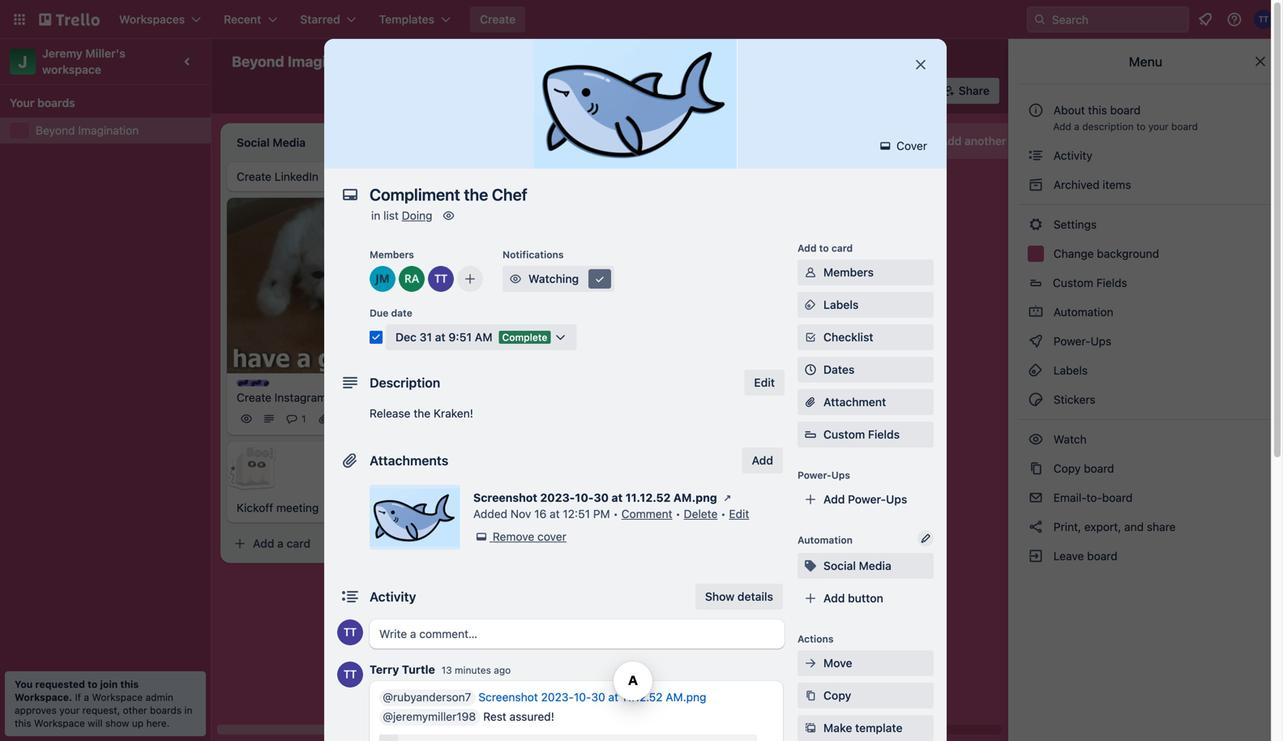 Task type: describe. For each thing, give the bounding box(es) containing it.
9:51
[[449, 330, 472, 344]]

archived items
[[1051, 178, 1132, 191]]

0 vertical spatial 2023-
[[540, 491, 575, 504]]

custom fields for menu
[[1053, 276, 1128, 290]]

create linkedin
[[237, 170, 319, 183]]

archived
[[1054, 178, 1100, 191]]

release
[[370, 407, 411, 420]]

attachment
[[824, 395, 887, 409]]

social media button
[[798, 553, 934, 579]]

your
[[10, 96, 34, 109]]

workspace inside button
[[440, 55, 500, 68]]

am.png inside @rubyanderson7 screenshot 2023-10-30 at 11.12.52 am.png @jeremymiller198 rest assured!
[[666, 691, 707, 704]]

11.12.52 inside @rubyanderson7 screenshot 2023-10-30 at 11.12.52 am.png @jeremymiller198 rest assured!
[[622, 691, 663, 704]]

thinking link
[[467, 178, 655, 195]]

social
[[824, 559, 856, 573]]

1 horizontal spatial jeremy miller (jeremymiller198) image
[[888, 79, 910, 102]]

join
[[100, 679, 118, 690]]

power- inside button
[[622, 84, 660, 97]]

will
[[88, 718, 103, 729]]

description
[[370, 375, 441, 390]]

attachments
[[370, 453, 449, 468]]

2023- inside @rubyanderson7 screenshot 2023-10-30 at 11.12.52 am.png @jeremymiller198 rest assured!
[[541, 691, 574, 704]]

Write a comment text field
[[370, 620, 785, 649]]

added
[[474, 507, 508, 521]]

background
[[1097, 247, 1160, 260]]

0 horizontal spatial boards
[[37, 96, 75, 109]]

watch link
[[1019, 427, 1274, 453]]

if
[[75, 692, 81, 703]]

color: purple, title: none image
[[237, 380, 269, 387]]

0 vertical spatial 10-
[[575, 491, 594, 504]]

boards inside the if a workspace admin approves your request, other boards in this workspace will show up here.
[[150, 705, 182, 716]]

comment
[[622, 507, 673, 521]]

here.
[[146, 718, 170, 729]]

2 vertical spatial workspace
[[34, 718, 85, 729]]

0 horizontal spatial terry turtle (terryturtle) image
[[337, 620, 363, 646]]

change
[[1054, 247, 1094, 260]]

request,
[[82, 705, 120, 716]]

0 vertical spatial members
[[370, 249, 414, 260]]

1 vertical spatial list
[[384, 209, 399, 222]]

0 vertical spatial screenshot
[[474, 491, 538, 504]]

1 vertical spatial beyond imagination
[[36, 124, 139, 137]]

attachment button
[[798, 389, 934, 415]]

create for create linkedin
[[237, 170, 272, 183]]

1 horizontal spatial power-ups
[[798, 470, 851, 481]]

change background link
[[1019, 241, 1274, 267]]

date
[[391, 307, 413, 319]]

print, export, and share link
[[1019, 514, 1274, 540]]

sm image for members link
[[803, 264, 819, 281]]

remove cover link
[[474, 529, 567, 545]]

settings link
[[1019, 212, 1274, 238]]

0 vertical spatial in
[[371, 209, 381, 222]]

add another list
[[941, 134, 1026, 148]]

make template
[[824, 721, 903, 735]]

add for button
[[824, 592, 845, 605]]

email-
[[1054, 491, 1087, 504]]

your inside the if a workspace admin approves your request, other boards in this workspace will show up here.
[[59, 705, 80, 716]]

list inside button
[[1010, 134, 1026, 148]]

change background
[[1051, 247, 1160, 260]]

screenshot inside @rubyanderson7 screenshot 2023-10-30 at 11.12.52 am.png @jeremymiller198 rest assured!
[[479, 691, 538, 704]]

sm image for archived items
[[1028, 177, 1044, 193]]

archived items link
[[1019, 172, 1274, 198]]

imagination inside board name text box
[[288, 53, 370, 70]]

items
[[1103, 178, 1132, 191]]

dec
[[396, 330, 417, 344]]

sm image for watching "button"
[[508, 271, 524, 287]]

add a card button
[[227, 531, 409, 557]]

create from template… image
[[415, 537, 428, 550]]

add a card
[[253, 537, 311, 550]]

pm
[[593, 507, 610, 521]]

add power-ups link
[[798, 487, 934, 513]]

to-
[[1087, 491, 1103, 504]]

0 vertical spatial 11.12.52
[[626, 491, 671, 504]]

button
[[848, 592, 884, 605]]

0 vertical spatial terry turtle (terryturtle) image
[[1255, 10, 1274, 29]]

share
[[959, 84, 990, 97]]

open information menu image
[[1227, 11, 1243, 28]]

copy for copy board
[[1054, 462, 1081, 475]]

search image
[[1034, 13, 1047, 26]]

dates
[[824, 363, 855, 376]]

cover
[[538, 530, 567, 543]]

remove
[[493, 530, 535, 543]]

move link
[[798, 650, 934, 676]]

@jeremymiller198
[[383, 710, 476, 723]]

1 horizontal spatial automation
[[798, 534, 853, 546]]

screenshot 2023-10-30 at 11.12.52 am.png
[[474, 491, 717, 504]]

custom for menu
[[1053, 276, 1094, 290]]

about this board add a description to your board
[[1054, 103, 1199, 132]]

fields for add to card
[[868, 428, 900, 441]]

export,
[[1085, 520, 1122, 534]]

sm image for stickers link
[[1028, 392, 1044, 408]]

add for to
[[798, 242, 817, 254]]

doing link
[[402, 209, 433, 222]]

another
[[965, 134, 1007, 148]]

sm image for copy board
[[1028, 461, 1044, 477]]

sm image for labels
[[1028, 362, 1044, 379]]

power-ups button
[[590, 78, 691, 104]]

custom for add to card
[[824, 428, 866, 441]]

beyond inside board name text box
[[232, 53, 284, 70]]

social media
[[824, 559, 892, 573]]

add for power-
[[824, 493, 845, 506]]

instagram
[[275, 391, 327, 404]]

1 horizontal spatial to
[[820, 242, 829, 254]]

your inside about this board add a description to your board
[[1149, 121, 1169, 132]]

create button
[[470, 6, 526, 32]]

email-to-board link
[[1019, 485, 1274, 511]]

automation inside button
[[717, 84, 779, 97]]

16
[[535, 507, 547, 521]]

approves
[[15, 705, 57, 716]]

to inside about this board add a description to your board
[[1137, 121, 1146, 132]]

@rubyanderson7
[[383, 691, 471, 704]]

beyond imagination inside board name text box
[[232, 53, 370, 70]]

0 vertical spatial am.png
[[674, 491, 717, 504]]

fields for menu
[[1097, 276, 1128, 290]]

move
[[824, 656, 853, 670]]

delete
[[684, 507, 718, 521]]

kickoff meeting link
[[237, 500, 425, 516]]

ups up "add power-ups"
[[832, 470, 851, 481]]

board down export,
[[1088, 549, 1118, 563]]

make template link
[[798, 715, 934, 741]]

this inside the if a workspace admin approves your request, other boards in this workspace will show up here.
[[15, 718, 31, 729]]

at up comment link
[[612, 491, 623, 504]]

checklist
[[824, 330, 874, 344]]

sm image for settings
[[1028, 217, 1044, 233]]

jeremy
[[42, 47, 83, 60]]

and
[[1125, 520, 1144, 534]]

sm image inside move link
[[803, 655, 819, 671]]

template
[[856, 721, 903, 735]]

board up description
[[1111, 103, 1141, 117]]

sm image for cover link at the right
[[878, 138, 894, 154]]

description
[[1083, 121, 1134, 132]]

0 notifications image
[[1196, 10, 1216, 29]]

add another list button
[[911, 123, 1132, 159]]

requested
[[35, 679, 85, 690]]

add members to card image
[[464, 271, 477, 287]]

in list doing
[[371, 209, 433, 222]]

workspace.
[[15, 692, 72, 703]]

leave
[[1054, 549, 1085, 563]]

@rubyanderson7 screenshot 2023-10-30 at 11.12.52 am.png @jeremymiller198 rest assured!
[[383, 691, 707, 723]]

sm image for print, export, and share
[[1028, 519, 1044, 535]]

you requested to join this workspace.
[[15, 679, 139, 703]]

1 vertical spatial edit
[[729, 507, 750, 521]]

custom fields button for menu
[[1019, 270, 1274, 296]]

workspace
[[42, 63, 101, 76]]

1 horizontal spatial jeremy miller (jeremymiller198) image
[[616, 393, 636, 412]]

1 vertical spatial beyond
[[36, 124, 75, 137]]

board up to-
[[1084, 462, 1115, 475]]

stickers
[[1051, 393, 1096, 406]]

linkedin
[[275, 170, 319, 183]]



Task type: locate. For each thing, give the bounding box(es) containing it.
0 horizontal spatial custom fields
[[824, 428, 900, 441]]

activity link
[[1019, 143, 1274, 169]]

card for add to card
[[832, 242, 853, 254]]

this up description
[[1089, 103, 1108, 117]]

custom
[[1053, 276, 1094, 290], [824, 428, 866, 441]]

0 horizontal spatial custom fields button
[[798, 427, 934, 443]]

sm image inside archived items link
[[1028, 177, 1044, 193]]

power-ups
[[622, 84, 682, 97], [1051, 335, 1115, 348], [798, 470, 851, 481]]

custom down change at the top
[[1053, 276, 1094, 290]]

members
[[370, 249, 414, 260], [824, 266, 874, 279]]

list
[[1010, 134, 1026, 148], [384, 209, 399, 222]]

a
[[1075, 121, 1080, 132], [277, 537, 284, 550], [84, 692, 89, 703]]

0 horizontal spatial ruby anderson (rubyanderson7) image
[[399, 266, 425, 292]]

sm image for copy link
[[803, 688, 819, 704]]

card inside button
[[287, 537, 311, 550]]

1 horizontal spatial your
[[1149, 121, 1169, 132]]

sm image for power-ups 'link'
[[1028, 333, 1044, 350]]

edit
[[754, 376, 775, 389], [729, 507, 750, 521]]

0 horizontal spatial copy
[[824, 689, 852, 702]]

sm image for activity link
[[1028, 148, 1044, 164]]

beyond imagination link
[[36, 122, 201, 139]]

ups left automation button
[[660, 84, 682, 97]]

to
[[1137, 121, 1146, 132], [820, 242, 829, 254], [88, 679, 98, 690]]

sm image inside watch link
[[1028, 431, 1044, 448]]

power-ups inside 'link'
[[1051, 335, 1115, 348]]

10- up 12:51
[[575, 491, 594, 504]]

this inside you requested to join this workspace.
[[120, 679, 139, 690]]

sm image for 'checklist' link
[[803, 329, 819, 345]]

0 horizontal spatial labels
[[824, 298, 859, 311]]

jeremy miller (jeremymiller198) image up cover link at the right
[[888, 79, 910, 102]]

added nov 16 at 12:51 pm
[[474, 507, 610, 521]]

1 horizontal spatial workspace
[[92, 692, 143, 703]]

add
[[1054, 121, 1072, 132], [941, 134, 962, 148], [798, 242, 817, 254], [752, 454, 774, 467], [824, 493, 845, 506], [253, 537, 274, 550], [824, 592, 845, 605]]

members link
[[798, 259, 934, 285]]

to up members link
[[820, 242, 829, 254]]

delete link
[[684, 507, 718, 521]]

1 horizontal spatial imagination
[[288, 53, 370, 70]]

list left doing link on the left top of the page
[[384, 209, 399, 222]]

30
[[594, 491, 609, 504], [591, 691, 606, 704]]

beyond
[[232, 53, 284, 70], [36, 124, 75, 137]]

power- down customize views icon
[[622, 84, 660, 97]]

imagination
[[288, 53, 370, 70], [78, 124, 139, 137]]

2 vertical spatial power-ups
[[798, 470, 851, 481]]

your boards
[[10, 96, 75, 109]]

show details link
[[696, 584, 783, 610]]

0 vertical spatial automation
[[717, 84, 779, 97]]

a inside the if a workspace admin approves your request, other boards in this workspace will show up here.
[[84, 692, 89, 703]]

2023- up assured!
[[541, 691, 574, 704]]

a inside button
[[277, 537, 284, 550]]

minutes
[[455, 665, 491, 676]]

0 vertical spatial to
[[1137, 121, 1146, 132]]

power- up social media button
[[848, 493, 886, 506]]

ups inside button
[[660, 84, 682, 97]]

sm image inside leave board link
[[1028, 548, 1044, 564]]

jeremy miller (jeremymiller198) image left kraken!
[[409, 409, 428, 429]]

automation button
[[695, 78, 789, 104]]

ruby anderson (rubyanderson7) image
[[399, 266, 425, 292], [639, 393, 658, 412]]

0 vertical spatial workspace
[[440, 55, 500, 68]]

your up activity link
[[1149, 121, 1169, 132]]

custom down attachment
[[824, 428, 866, 441]]

0 horizontal spatial imagination
[[78, 124, 139, 137]]

0 horizontal spatial automation
[[717, 84, 779, 97]]

0 horizontal spatial custom
[[824, 428, 866, 441]]

1 vertical spatial activity
[[370, 589, 416, 605]]

power-ups up the "stickers"
[[1051, 335, 1115, 348]]

add down about on the right top
[[1054, 121, 1072, 132]]

1 vertical spatial labels
[[1051, 364, 1088, 377]]

fields down the change background
[[1097, 276, 1128, 290]]

2023- up added nov 16 at 12:51 pm
[[540, 491, 575, 504]]

at inside @rubyanderson7 screenshot 2023-10-30 at 11.12.52 am.png @jeremymiller198 rest assured!
[[609, 691, 619, 704]]

sm image inside labels link
[[803, 297, 819, 313]]

sm image inside cover link
[[878, 138, 894, 154]]

jeremy miller (jeremymiller198) image
[[888, 79, 910, 102], [409, 409, 428, 429]]

details
[[738, 590, 774, 603]]

screenshot up added
[[474, 491, 538, 504]]

add inside about this board add a description to your board
[[1054, 121, 1072, 132]]

activity inside activity link
[[1051, 149, 1093, 162]]

30 inside @rubyanderson7 screenshot 2023-10-30 at 11.12.52 am.png @jeremymiller198 rest assured!
[[591, 691, 606, 704]]

add to card
[[798, 242, 853, 254]]

Board name text field
[[224, 49, 378, 75]]

a down about on the right top
[[1075, 121, 1080, 132]]

members down add to card
[[824, 266, 874, 279]]

list right another
[[1010, 134, 1026, 148]]

0 horizontal spatial members
[[370, 249, 414, 260]]

sm image for leftmost labels link
[[803, 297, 819, 313]]

sm image for automation button
[[695, 78, 717, 101]]

1 vertical spatial imagination
[[78, 124, 139, 137]]

admin
[[146, 692, 173, 703]]

sm image
[[1028, 177, 1044, 193], [441, 208, 457, 224], [1028, 217, 1044, 233], [1028, 304, 1044, 320], [1028, 362, 1044, 379], [1028, 461, 1044, 477], [1028, 490, 1044, 506], [1028, 519, 1044, 535], [474, 529, 490, 545], [803, 558, 819, 574], [803, 655, 819, 671]]

create for create instagram
[[237, 391, 272, 404]]

sm image for email-to-board
[[1028, 490, 1044, 506]]

custom fields button down change background link
[[1019, 270, 1274, 296]]

labels link down members link
[[798, 292, 934, 318]]

10- down the write a comment text box
[[574, 691, 591, 704]]

email-to-board
[[1051, 491, 1133, 504]]

0 vertical spatial jeremy miller (jeremymiller198) image
[[370, 266, 396, 292]]

Search field
[[1047, 7, 1189, 32]]

1 vertical spatial custom fields button
[[798, 427, 934, 443]]

customize views image
[[627, 54, 643, 70]]

a for add a card
[[277, 537, 284, 550]]

1 horizontal spatial labels link
[[1019, 358, 1274, 384]]

to up activity link
[[1137, 121, 1146, 132]]

0 vertical spatial copy
[[1054, 462, 1081, 475]]

30 down the write a comment text box
[[591, 691, 606, 704]]

1 horizontal spatial custom fields
[[1053, 276, 1128, 290]]

terry turtle 13 minutes ago
[[370, 663, 511, 676]]

sm image inside the print, export, and share link
[[1028, 519, 1044, 535]]

custom fields down attachment button
[[824, 428, 900, 441]]

sm image inside copy board link
[[1028, 461, 1044, 477]]

create for create
[[480, 13, 516, 26]]

card up members link
[[832, 242, 853, 254]]

1 horizontal spatial boards
[[150, 705, 182, 716]]

at down the write a comment text box
[[609, 691, 619, 704]]

0 vertical spatial a
[[1075, 121, 1080, 132]]

board up activity link
[[1172, 121, 1199, 132]]

notifications
[[503, 249, 564, 260]]

sm image inside social media button
[[803, 558, 819, 574]]

0 vertical spatial power-ups
[[622, 84, 682, 97]]

about
[[1054, 103, 1086, 117]]

checklist link
[[798, 324, 934, 350]]

create inside button
[[480, 13, 516, 26]]

1 horizontal spatial copy
[[1054, 462, 1081, 475]]

power- inside 'link'
[[1054, 335, 1091, 348]]

1 vertical spatial 30
[[591, 691, 606, 704]]

a inside about this board add a description to your board
[[1075, 121, 1080, 132]]

meeting
[[276, 501, 319, 515]]

power-ups up "add power-ups"
[[798, 470, 851, 481]]

custom fields button down attachment button
[[798, 427, 934, 443]]

1 horizontal spatial list
[[1010, 134, 1026, 148]]

1 vertical spatial automation
[[1051, 305, 1114, 319]]

in
[[371, 209, 381, 222], [184, 705, 192, 716]]

sm image for watch link
[[1028, 431, 1044, 448]]

ups down automation "link"
[[1091, 335, 1112, 348]]

31
[[420, 330, 432, 344]]

copy for copy
[[824, 689, 852, 702]]

jeremy miller (jeremymiller198) image
[[370, 266, 396, 292], [616, 393, 636, 412]]

30 up pm
[[594, 491, 609, 504]]

workspace down join
[[92, 692, 143, 703]]

at right 31
[[435, 330, 446, 344]]

0 horizontal spatial edit
[[729, 507, 750, 521]]

1 vertical spatial your
[[59, 705, 80, 716]]

1 horizontal spatial this
[[120, 679, 139, 690]]

1 horizontal spatial members
[[824, 266, 874, 279]]

to left join
[[88, 679, 98, 690]]

a down kickoff meeting
[[277, 537, 284, 550]]

power-ups inside button
[[622, 84, 682, 97]]

dates button
[[798, 357, 934, 383]]

0 vertical spatial activity
[[1051, 149, 1093, 162]]

create
[[480, 13, 516, 26], [237, 170, 272, 183], [237, 391, 272, 404]]

j
[[18, 52, 27, 71]]

watch
[[1051, 433, 1090, 446]]

members inside members link
[[824, 266, 874, 279]]

0 vertical spatial create
[[480, 13, 516, 26]]

0 vertical spatial ruby anderson (rubyanderson7) image
[[399, 266, 425, 292]]

edit inside button
[[754, 376, 775, 389]]

screenshot up rest on the left of the page
[[479, 691, 538, 704]]

1 horizontal spatial in
[[371, 209, 381, 222]]

your
[[1149, 121, 1169, 132], [59, 705, 80, 716]]

menu
[[1129, 54, 1163, 69]]

remove cover
[[493, 530, 567, 543]]

edit link
[[729, 507, 750, 521]]

0 vertical spatial custom fields button
[[1019, 270, 1274, 296]]

if a workspace admin approves your request, other boards in this workspace will show up here.
[[15, 692, 192, 729]]

sm image inside stickers link
[[1028, 392, 1044, 408]]

doing
[[402, 209, 433, 222]]

board up the print, export, and share
[[1103, 491, 1133, 504]]

screenshot 2023-10-30 at 11.12.52 am.png link
[[479, 691, 707, 704]]

labels link
[[798, 292, 934, 318], [1019, 358, 1274, 384]]

workspace visible button
[[411, 49, 547, 75]]

1 vertical spatial am.png
[[666, 691, 707, 704]]

0 horizontal spatial labels link
[[798, 292, 934, 318]]

1 horizontal spatial ruby anderson (rubyanderson7) image
[[639, 393, 658, 412]]

sm image inside automation button
[[695, 78, 717, 101]]

power-
[[622, 84, 660, 97], [1054, 335, 1091, 348], [798, 470, 832, 481], [848, 493, 886, 506]]

0 vertical spatial beyond imagination
[[232, 53, 370, 70]]

sm image inside members link
[[803, 264, 819, 281]]

1 vertical spatial fields
[[868, 428, 900, 441]]

ups inside 'link'
[[1091, 335, 1112, 348]]

labels up checklist
[[824, 298, 859, 311]]

1 vertical spatial ruby anderson (rubyanderson7) image
[[639, 393, 658, 412]]

primary element
[[0, 0, 1284, 39]]

1 vertical spatial 2023-
[[541, 691, 574, 704]]

settings
[[1051, 218, 1097, 231]]

create left "linkedin"
[[237, 170, 272, 183]]

add left another
[[941, 134, 962, 148]]

1 vertical spatial a
[[277, 537, 284, 550]]

this right join
[[120, 679, 139, 690]]

1 horizontal spatial edit
[[754, 376, 775, 389]]

sm image inside make template link
[[803, 720, 819, 736]]

mark due date as complete image
[[370, 331, 383, 344]]

boards right your
[[37, 96, 75, 109]]

1 vertical spatial members
[[824, 266, 874, 279]]

0 horizontal spatial fields
[[868, 428, 900, 441]]

sm image inside copy link
[[803, 688, 819, 704]]

power- right add button
[[798, 470, 832, 481]]

2 vertical spatial automation
[[798, 534, 853, 546]]

add left button
[[824, 592, 845, 605]]

1 vertical spatial card
[[287, 537, 311, 550]]

board link
[[550, 49, 619, 75]]

add button
[[824, 592, 884, 605]]

0 horizontal spatial a
[[84, 692, 89, 703]]

comment link
[[622, 507, 673, 521]]

at right 16
[[550, 507, 560, 521]]

sm image for make template link
[[803, 720, 819, 736]]

0 vertical spatial fields
[[1097, 276, 1128, 290]]

in right other
[[184, 705, 192, 716]]

2 vertical spatial create
[[237, 391, 272, 404]]

leave board link
[[1019, 543, 1274, 569]]

0 vertical spatial custom fields
[[1053, 276, 1128, 290]]

sm image inside 'checklist' link
[[803, 329, 819, 345]]

custom fields down the change background
[[1053, 276, 1128, 290]]

sm image inside power-ups 'link'
[[1028, 333, 1044, 350]]

imagination inside beyond imagination link
[[78, 124, 139, 137]]

power-ups down customize views icon
[[622, 84, 682, 97]]

add power-ups
[[824, 493, 908, 506]]

a right if
[[84, 692, 89, 703]]

1 horizontal spatial custom fields button
[[1019, 270, 1274, 296]]

kraken!
[[434, 407, 474, 420]]

watching
[[529, 272, 579, 285]]

0 vertical spatial custom
[[1053, 276, 1094, 290]]

show details
[[705, 590, 774, 603]]

card down meeting on the bottom left of the page
[[287, 537, 311, 550]]

0 horizontal spatial jeremy miller (jeremymiller198) image
[[409, 409, 428, 429]]

1 vertical spatial jeremy miller (jeremymiller198) image
[[616, 393, 636, 412]]

2 horizontal spatial a
[[1075, 121, 1080, 132]]

power- up the "stickers"
[[1054, 335, 1091, 348]]

custom fields for add to card
[[824, 428, 900, 441]]

sm image for leave board link
[[1028, 548, 1044, 564]]

0 horizontal spatial list
[[384, 209, 399, 222]]

actions
[[798, 633, 834, 645]]

boards down admin
[[150, 705, 182, 716]]

add down kickoff
[[253, 537, 274, 550]]

1 vertical spatial this
[[120, 679, 139, 690]]

1 vertical spatial labels link
[[1019, 358, 1274, 384]]

add for a
[[253, 537, 274, 550]]

2 horizontal spatial this
[[1089, 103, 1108, 117]]

0 vertical spatial labels link
[[798, 292, 934, 318]]

workspace visible
[[440, 55, 537, 68]]

power-ups link
[[1019, 328, 1274, 354]]

sm image for social media
[[803, 558, 819, 574]]

0 horizontal spatial beyond imagination
[[36, 124, 139, 137]]

1 vertical spatial create
[[237, 170, 272, 183]]

1 horizontal spatial beyond imagination
[[232, 53, 370, 70]]

10-
[[575, 491, 594, 504], [574, 691, 591, 704]]

add up members link
[[798, 242, 817, 254]]

0 horizontal spatial your
[[59, 705, 80, 716]]

sm image inside activity link
[[1028, 148, 1044, 164]]

create linkedin link
[[237, 169, 425, 185]]

workspace left "visible"
[[440, 55, 500, 68]]

edit right delete link in the right of the page
[[729, 507, 750, 521]]

copy up make
[[824, 689, 852, 702]]

show
[[705, 590, 735, 603]]

other
[[123, 705, 147, 716]]

ruby anderson (rubyanderson7) image
[[909, 79, 932, 102]]

1 vertical spatial workspace
[[92, 692, 143, 703]]

create inside 'link'
[[237, 391, 272, 404]]

automation inside "link"
[[1051, 305, 1114, 319]]

due
[[370, 307, 389, 319]]

1 vertical spatial 11.12.52
[[622, 691, 663, 704]]

add down the edit button
[[752, 454, 774, 467]]

create up workspace visible
[[480, 13, 516, 26]]

sm image inside the 'email-to-board' link
[[1028, 490, 1044, 506]]

in inside the if a workspace admin approves your request, other boards in this workspace will show up here.
[[184, 705, 192, 716]]

stickers link
[[1019, 387, 1274, 413]]

sm image inside settings link
[[1028, 217, 1044, 233]]

print,
[[1054, 520, 1082, 534]]

print, export, and share
[[1051, 520, 1176, 534]]

1 vertical spatial boards
[[150, 705, 182, 716]]

your boards with 1 items element
[[10, 93, 193, 113]]

1 horizontal spatial terry turtle (terryturtle) image
[[1255, 10, 1274, 29]]

add up social
[[824, 493, 845, 506]]

copy up email-
[[1054, 462, 1081, 475]]

labels
[[824, 298, 859, 311], [1051, 364, 1088, 377]]

0 vertical spatial jeremy miller (jeremymiller198) image
[[888, 79, 910, 102]]

1 vertical spatial jeremy miller (jeremymiller198) image
[[409, 409, 428, 429]]

due date
[[370, 307, 413, 319]]

card for add a card
[[287, 537, 311, 550]]

Mark due date as complete checkbox
[[370, 331, 383, 344]]

add for another
[[941, 134, 962, 148]]

to inside you requested to join this workspace.
[[88, 679, 98, 690]]

a for if a workspace admin approves your request, other boards in this workspace will show up here.
[[84, 692, 89, 703]]

1 vertical spatial custom
[[824, 428, 866, 441]]

create instagram
[[237, 391, 327, 404]]

labels link down power-ups 'link'
[[1019, 358, 1274, 384]]

0 vertical spatial labels
[[824, 298, 859, 311]]

0 horizontal spatial to
[[88, 679, 98, 690]]

1 horizontal spatial custom
[[1053, 276, 1094, 290]]

sm image
[[695, 78, 717, 101], [878, 138, 894, 154], [1028, 148, 1044, 164], [803, 264, 819, 281], [508, 271, 524, 287], [592, 271, 608, 287], [803, 297, 819, 313], [803, 329, 819, 345], [1028, 333, 1044, 350], [1028, 392, 1044, 408], [1028, 431, 1044, 448], [720, 490, 736, 506], [1028, 548, 1044, 564], [803, 688, 819, 704], [803, 720, 819, 736]]

terry turtle (terryturtle) image
[[1255, 10, 1274, 29], [337, 620, 363, 646]]

1 vertical spatial terry turtle (terryturtle) image
[[337, 620, 363, 646]]

complete
[[502, 332, 548, 343]]

this down approves
[[15, 718, 31, 729]]

labels up the "stickers"
[[1051, 364, 1088, 377]]

members down in list doing
[[370, 249, 414, 260]]

None text field
[[362, 180, 897, 209]]

terry turtle (terryturtle) image
[[867, 79, 889, 102], [428, 266, 454, 292], [594, 393, 613, 412], [386, 409, 405, 429], [337, 662, 363, 688]]

this inside about this board add a description to your board
[[1089, 103, 1108, 117]]

workspace down approves
[[34, 718, 85, 729]]

0 vertical spatial card
[[832, 242, 853, 254]]

10- inside @rubyanderson7 screenshot 2023-10-30 at 11.12.52 am.png @jeremymiller198 rest assured!
[[574, 691, 591, 704]]

back to home image
[[39, 6, 100, 32]]

activity down create from template… icon
[[370, 589, 416, 605]]

11.12.52
[[626, 491, 671, 504], [622, 691, 663, 704]]

cover
[[894, 139, 928, 152]]

copy board link
[[1019, 456, 1274, 482]]

ups up media
[[886, 493, 908, 506]]

0 vertical spatial 30
[[594, 491, 609, 504]]

create from template… image
[[876, 349, 889, 362]]

2 horizontal spatial automation
[[1051, 305, 1114, 319]]

your down if
[[59, 705, 80, 716]]

edit left dates at the right
[[754, 376, 775, 389]]

sm image inside automation "link"
[[1028, 304, 1044, 320]]

in left doing link on the left top of the page
[[371, 209, 381, 222]]

fields down attachment button
[[868, 428, 900, 441]]

2023-
[[540, 491, 575, 504], [541, 691, 574, 704]]

make
[[824, 721, 853, 735]]

activity up archived
[[1051, 149, 1093, 162]]

custom fields button for add to card
[[798, 427, 934, 443]]

0 vertical spatial this
[[1089, 103, 1108, 117]]

create down color: purple, title: none image on the left of the page
[[237, 391, 272, 404]]

kickoff meeting
[[237, 501, 319, 515]]

media
[[859, 559, 892, 573]]

copy board
[[1051, 462, 1115, 475]]

sm image for automation
[[1028, 304, 1044, 320]]

0 vertical spatial edit
[[754, 376, 775, 389]]

0 horizontal spatial in
[[184, 705, 192, 716]]



Task type: vqa. For each thing, say whether or not it's contained in the screenshot.
Star or unstar board IMAGE
no



